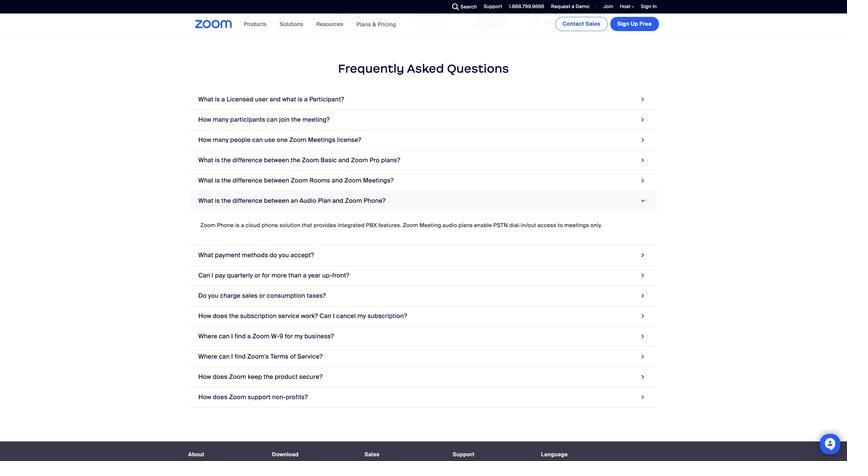 Task type: vqa. For each thing, say whether or not it's contained in the screenshot.
Profile Picture on the top right
no



Task type: describe. For each thing, give the bounding box(es) containing it.
about
[[188, 451, 204, 458]]

is for what is the difference between an audio plan and zoom phone?
[[215, 197, 220, 205]]

right image for taxes?
[[640, 292, 646, 301]]

join
[[279, 116, 290, 124]]

i inside how does the subscription service work? can i cancel my subscription? dropdown button
[[333, 312, 335, 320]]

right image for what is the difference between zoom rooms and zoom meetings?
[[640, 176, 646, 185]]

how many participants can join the meeting? button
[[190, 110, 657, 130]]

download
[[272, 451, 299, 458]]

&
[[372, 21, 376, 28]]

questions
[[447, 61, 509, 76]]

sign up free
[[617, 20, 652, 27]]

how for how many participants can join the meeting?
[[198, 116, 211, 124]]

plans & pricing
[[357, 21, 396, 28]]

methods
[[242, 251, 268, 259]]

contact sales link
[[556, 17, 608, 31]]

0 horizontal spatial sales
[[365, 451, 380, 458]]

keep
[[248, 373, 262, 381]]

zoom left phone?
[[345, 197, 362, 205]]

what
[[282, 95, 296, 104]]

where can i find a zoom w-9 for my business?
[[198, 333, 334, 341]]

an
[[291, 197, 298, 205]]

right image for how many people can use one zoom meetings license?
[[640, 136, 646, 145]]

where can i find zoom's terms of service?
[[198, 353, 323, 361]]

what is the difference between an audio plan and zoom phone?
[[198, 197, 386, 205]]

how does the subscription service work? can i cancel my subscription? button
[[190, 306, 657, 327]]

up-
[[322, 272, 332, 280]]

or for quarterly
[[254, 272, 261, 280]]

quarterly
[[227, 272, 253, 280]]

a left cloud
[[241, 222, 244, 229]]

meeting?
[[302, 116, 330, 124]]

demo
[[576, 3, 590, 9]]

people
[[230, 136, 251, 144]]

do
[[270, 251, 277, 259]]

search
[[461, 4, 477, 10]]

one
[[277, 136, 288, 144]]

asked
[[407, 61, 444, 76]]

licensed
[[227, 95, 254, 104]]

right image for can
[[640, 312, 646, 321]]

basic
[[321, 156, 337, 164]]

product information navigation
[[239, 14, 401, 36]]

host
[[620, 3, 632, 9]]

user
[[255, 95, 268, 104]]

what payment methods do you accept? button
[[190, 246, 657, 266]]

join link left host
[[598, 0, 615, 14]]

zoom left meetings?
[[344, 177, 362, 185]]

how for how does zoom support non-profits?
[[198, 393, 211, 402]]

contact sales
[[563, 20, 600, 27]]

and inside what is a licensed user and what is a participant? dropdown button
[[270, 95, 281, 104]]

phone
[[262, 222, 278, 229]]

or for sales
[[259, 292, 265, 300]]

consumption
[[267, 292, 305, 300]]

sign up free button
[[610, 17, 659, 31]]

than
[[288, 272, 302, 280]]

where can i find a zoom w-9 for my business? button
[[190, 327, 657, 347]]

what for what is a licensed user and what is a participant?
[[198, 95, 213, 104]]

many for participants
[[213, 116, 229, 124]]

join link up meetings navigation
[[604, 3, 613, 9]]

tab list inside the frequently asked questions main content
[[190, 90, 657, 408]]

meetings
[[564, 222, 589, 229]]

join
[[604, 3, 613, 9]]

charge
[[220, 292, 241, 300]]

subscription
[[240, 312, 277, 320]]

what is a licensed user and what is a participant? button
[[190, 90, 657, 110]]

up
[[631, 20, 638, 27]]

1 vertical spatial support
[[453, 451, 475, 458]]

sign for sign in
[[641, 3, 651, 9]]

resources button
[[316, 14, 346, 35]]

how does zoom support non-profits?
[[198, 393, 308, 402]]

can i pay quarterly or for more than a year up-front? button
[[190, 266, 657, 286]]

that
[[302, 222, 312, 229]]

host button
[[620, 3, 634, 10]]

phone
[[217, 222, 234, 229]]

does for how does zoom keep the product secure?
[[213, 373, 228, 381]]

request
[[551, 3, 571, 9]]

zoom's
[[247, 353, 269, 361]]

plans
[[357, 21, 371, 28]]

front?
[[332, 272, 349, 280]]

only.
[[590, 222, 602, 229]]

right image for can i pay quarterly or for more than a year up-front?
[[640, 271, 646, 280]]

many for people
[[213, 136, 229, 144]]

0 vertical spatial support
[[484, 3, 502, 9]]

does for how does the subscription service work? can i cancel my subscription?
[[213, 312, 228, 320]]

sales
[[242, 292, 258, 300]]

right image for meeting?
[[640, 115, 646, 125]]

sales inside contact sales link
[[586, 20, 600, 27]]

how does zoom support non-profits? button
[[190, 388, 657, 408]]

cloud
[[246, 222, 260, 229]]

request a demo
[[551, 3, 590, 9]]

what is the difference between the zoom basic and zoom pro plans? button
[[190, 151, 657, 171]]

1 horizontal spatial for
[[285, 333, 293, 341]]

right image for what is the difference between the zoom basic and zoom pro plans?
[[640, 156, 646, 165]]

difference for an
[[233, 197, 262, 205]]

year
[[308, 272, 321, 280]]

subscription?
[[368, 312, 407, 320]]

my for subscription?
[[357, 312, 366, 320]]

zoom left basic
[[302, 156, 319, 164]]

license?
[[337, 136, 361, 144]]

do you charge sales or consumption taxes? button
[[190, 286, 657, 306]]

rooms
[[310, 177, 330, 185]]

right image for what is the difference between an audio plan and zoom phone?
[[638, 198, 648, 204]]

taxes?
[[307, 292, 326, 300]]

terms
[[270, 353, 289, 361]]

how does zoom keep the product secure?
[[198, 373, 323, 381]]

the inside "what is the difference between an audio plan and zoom phone?" dropdown button
[[222, 197, 231, 205]]

pay
[[215, 272, 225, 280]]

frequently
[[338, 61, 404, 76]]

between for an
[[264, 197, 289, 205]]

meetings
[[308, 136, 336, 144]]

participants
[[230, 116, 265, 124]]

0 vertical spatial for
[[262, 272, 270, 280]]

a left the demo
[[572, 3, 575, 9]]

what for what is the difference between an audio plan and zoom phone?
[[198, 197, 213, 205]]

meeting
[[420, 222, 441, 229]]



Task type: locate. For each thing, give the bounding box(es) containing it.
where for where can i find zoom's terms of service?
[[198, 353, 217, 361]]

right image inside how many participants can join the meeting? dropdown button
[[640, 115, 646, 125]]

2 between from the top
[[264, 177, 289, 185]]

how for how does zoom keep the product secure?
[[198, 373, 211, 381]]

features.
[[379, 222, 402, 229]]

1 what from the top
[[198, 95, 213, 104]]

request a demo link
[[546, 0, 591, 14], [551, 3, 590, 9]]

0 vertical spatial my
[[357, 312, 366, 320]]

3 between from the top
[[264, 197, 289, 205]]

my right the cancel
[[357, 312, 366, 320]]

does
[[213, 312, 228, 320], [213, 373, 228, 381], [213, 393, 228, 402]]

can inside dropdown button
[[320, 312, 331, 320]]

right image inside where can i find zoom's terms of service? dropdown button
[[640, 352, 646, 362]]

my
[[357, 312, 366, 320], [294, 333, 303, 341]]

for left more
[[262, 272, 270, 280]]

i inside where can i find zoom's terms of service? dropdown button
[[231, 353, 233, 361]]

2 find from the top
[[235, 353, 246, 361]]

can inside dropdown button
[[198, 272, 210, 280]]

and right basic
[[338, 156, 349, 164]]

participant?
[[309, 95, 344, 104]]

1 vertical spatial between
[[264, 177, 289, 185]]

what for what is the difference between zoom rooms and zoom meetings?
[[198, 177, 213, 185]]

and inside what is the difference between the zoom basic and zoom pro plans? dropdown button
[[338, 156, 349, 164]]

right image for of
[[640, 352, 646, 362]]

difference inside what is the difference between zoom rooms and zoom meetings? dropdown button
[[233, 177, 262, 185]]

zoom
[[289, 136, 307, 144], [302, 156, 319, 164], [351, 156, 368, 164], [291, 177, 308, 185], [344, 177, 362, 185], [345, 197, 362, 205], [200, 222, 216, 229], [403, 222, 418, 229], [252, 333, 270, 341], [229, 373, 246, 381], [229, 393, 246, 402]]

1 right image from the top
[[640, 115, 646, 125]]

sales link
[[365, 451, 380, 458]]

integrated
[[338, 222, 365, 229]]

or right sales
[[259, 292, 265, 300]]

right image inside the where can i find a zoom w-9 for my business? dropdown button
[[640, 332, 646, 341]]

0 vertical spatial between
[[264, 156, 289, 164]]

my inside dropdown button
[[294, 333, 303, 341]]

business?
[[305, 333, 334, 341]]

1 how from the top
[[198, 116, 211, 124]]

the inside what is the difference between zoom rooms and zoom meetings? dropdown button
[[222, 177, 231, 185]]

right image inside what is the difference between the zoom basic and zoom pro plans? dropdown button
[[640, 156, 646, 165]]

3 difference from the top
[[233, 197, 262, 205]]

3 what from the top
[[198, 177, 213, 185]]

1 horizontal spatial can
[[320, 312, 331, 320]]

what
[[198, 95, 213, 104], [198, 156, 213, 164], [198, 177, 213, 185], [198, 197, 213, 205], [198, 251, 213, 259]]

1 vertical spatial difference
[[233, 177, 262, 185]]

1 where from the top
[[198, 333, 217, 341]]

zoom left w-
[[252, 333, 270, 341]]

support
[[248, 393, 271, 402]]

right image
[[640, 95, 646, 104], [640, 136, 646, 145], [640, 156, 646, 165], [640, 176, 646, 185], [638, 198, 648, 204], [640, 271, 646, 280]]

find
[[235, 333, 246, 341], [235, 353, 246, 361]]

pbx
[[366, 222, 377, 229]]

difference inside what is the difference between the zoom basic and zoom pro plans? dropdown button
[[233, 156, 262, 164]]

sign
[[641, 3, 651, 9], [617, 20, 629, 27]]

does inside dropdown button
[[213, 312, 228, 320]]

1 vertical spatial many
[[213, 136, 229, 144]]

3 right image from the top
[[640, 292, 646, 301]]

you right the "do"
[[279, 251, 289, 259]]

0 vertical spatial you
[[279, 251, 289, 259]]

zoom left 'phone'
[[200, 222, 216, 229]]

download link
[[272, 451, 299, 458]]

0 vertical spatial sign
[[641, 3, 651, 9]]

a right the what
[[304, 95, 308, 104]]

2 how from the top
[[198, 136, 211, 144]]

a up zoom's
[[247, 333, 251, 341]]

about link
[[188, 451, 204, 458]]

can left the pay
[[198, 272, 210, 280]]

in/out
[[521, 222, 536, 229]]

right image inside "what is the difference between an audio plan and zoom phone?" dropdown button
[[638, 198, 648, 204]]

banner containing contact sales
[[187, 14, 660, 36]]

what for what payment methods do you accept?
[[198, 251, 213, 259]]

4 what from the top
[[198, 197, 213, 205]]

sign in
[[641, 3, 657, 9]]

enable
[[474, 222, 492, 229]]

tab list containing what is a licensed user and what is a participant?
[[190, 90, 657, 408]]

0 horizontal spatial can
[[198, 272, 210, 280]]

0 horizontal spatial my
[[294, 333, 303, 341]]

between for zoom
[[264, 177, 289, 185]]

0 horizontal spatial you
[[208, 292, 219, 300]]

in
[[653, 3, 657, 9]]

is for what is the difference between zoom rooms and zoom meetings?
[[215, 177, 220, 185]]

zoom phone is a cloud phone solution that provides integrated pbx features. zoom meeting audio plans enable pstn dial-in/out access to meetings only.
[[200, 222, 602, 229]]

and
[[270, 95, 281, 104], [338, 156, 349, 164], [332, 177, 343, 185], [332, 197, 343, 205]]

service
[[278, 312, 299, 320]]

my inside dropdown button
[[357, 312, 366, 320]]

0 vertical spatial does
[[213, 312, 228, 320]]

and right user
[[270, 95, 281, 104]]

1 does from the top
[[213, 312, 228, 320]]

between left an
[[264, 197, 289, 205]]

right image for w-
[[640, 332, 646, 341]]

1 find from the top
[[235, 333, 246, 341]]

payment
[[215, 251, 240, 259]]

1 horizontal spatial sign
[[641, 3, 651, 9]]

1 between from the top
[[264, 156, 289, 164]]

1 vertical spatial does
[[213, 373, 228, 381]]

how does zoom keep the product secure? button
[[190, 367, 657, 388]]

do
[[198, 292, 207, 300]]

right image inside how does zoom support non-profits? dropdown button
[[640, 393, 646, 402]]

1 horizontal spatial you
[[279, 251, 289, 259]]

sign left the up
[[617, 20, 629, 27]]

many
[[213, 116, 229, 124], [213, 136, 229, 144]]

right image inside how does the subscription service work? can i cancel my subscription? dropdown button
[[640, 312, 646, 321]]

many left people
[[213, 136, 229, 144]]

pro
[[370, 156, 380, 164]]

audio
[[443, 222, 457, 229]]

frequently asked questions main content
[[0, 0, 847, 442]]

is for what is a licensed user and what is a participant?
[[215, 95, 220, 104]]

does for how does zoom support non-profits?
[[213, 393, 228, 402]]

how many people can use one zoom meetings license? button
[[190, 130, 657, 151]]

sign in link
[[636, 0, 660, 14], [641, 3, 657, 9]]

right image inside "can i pay quarterly or for more than a year up-front?" dropdown button
[[640, 271, 646, 280]]

4 how from the top
[[198, 373, 211, 381]]

zoom logo image
[[195, 20, 232, 28]]

or right quarterly
[[254, 272, 261, 280]]

right image for secure?
[[640, 373, 646, 382]]

zoom left pro
[[351, 156, 368, 164]]

a
[[572, 3, 575, 9], [222, 95, 225, 104], [304, 95, 308, 104], [241, 222, 244, 229], [303, 272, 307, 280], [247, 333, 251, 341]]

between
[[264, 156, 289, 164], [264, 177, 289, 185], [264, 197, 289, 205]]

right image inside what is the difference between zoom rooms and zoom meetings? dropdown button
[[640, 176, 646, 185]]

phone?
[[364, 197, 386, 205]]

zoom down the what is the difference between the zoom basic and zoom pro plans?
[[291, 177, 308, 185]]

5 how from the top
[[198, 393, 211, 402]]

difference for zoom
[[233, 177, 262, 185]]

right image inside what payment methods do you accept? dropdown button
[[640, 251, 646, 260]]

2 right image from the top
[[640, 251, 646, 260]]

right image inside the how many people can use one zoom meetings license? dropdown button
[[640, 136, 646, 145]]

the inside how many participants can join the meeting? dropdown button
[[291, 116, 301, 124]]

meetings navigation
[[554, 14, 660, 32]]

1 vertical spatial for
[[285, 333, 293, 341]]

and inside what is the difference between zoom rooms and zoom meetings? dropdown button
[[332, 177, 343, 185]]

0 horizontal spatial sign
[[617, 20, 629, 27]]

my right the 9
[[294, 333, 303, 341]]

search button
[[447, 0, 479, 14]]

what payment methods do you accept?
[[198, 251, 314, 259]]

2 vertical spatial between
[[264, 197, 289, 205]]

audio
[[300, 197, 316, 205]]

plan
[[318, 197, 331, 205]]

sign inside button
[[617, 20, 629, 27]]

find for a
[[235, 333, 246, 341]]

1.888.799.9666
[[509, 3, 544, 9]]

and inside "what is the difference between an audio plan and zoom phone?" dropdown button
[[332, 197, 343, 205]]

0 vertical spatial or
[[254, 272, 261, 280]]

1 vertical spatial or
[[259, 292, 265, 300]]

right image inside what is a licensed user and what is a participant? dropdown button
[[640, 95, 646, 104]]

2 vertical spatial does
[[213, 393, 228, 402]]

right image inside how does zoom keep the product secure? dropdown button
[[640, 373, 646, 382]]

how for how many people can use one zoom meetings license?
[[198, 136, 211, 144]]

solutions
[[280, 21, 303, 28]]

0 vertical spatial where
[[198, 333, 217, 341]]

1 difference from the top
[[233, 156, 262, 164]]

between up what is the difference between an audio plan and zoom phone?
[[264, 177, 289, 185]]

pricing
[[378, 21, 396, 28]]

access
[[538, 222, 556, 229]]

and right rooms
[[332, 177, 343, 185]]

pstn
[[493, 222, 508, 229]]

resources
[[316, 21, 343, 28]]

how does the subscription service work? can i cancel my subscription?
[[198, 312, 407, 320]]

how many people can use one zoom meetings license?
[[198, 136, 361, 144]]

can right work?
[[320, 312, 331, 320]]

you right do
[[208, 292, 219, 300]]

dial-
[[509, 222, 521, 229]]

how inside dropdown button
[[198, 312, 211, 320]]

zoom left meeting
[[403, 222, 418, 229]]

accept?
[[291, 251, 314, 259]]

9
[[279, 333, 283, 341]]

where for where can i find a zoom w-9 for my business?
[[198, 333, 217, 341]]

the inside how does the subscription service work? can i cancel my subscription? dropdown button
[[229, 312, 239, 320]]

7 right image from the top
[[640, 373, 646, 382]]

a left 'licensed'
[[222, 95, 225, 104]]

1 vertical spatial you
[[208, 292, 219, 300]]

what is the difference between zoom rooms and zoom meetings?
[[198, 177, 394, 185]]

2 many from the top
[[213, 136, 229, 144]]

2 where from the top
[[198, 353, 217, 361]]

1 horizontal spatial sales
[[586, 20, 600, 27]]

do you charge sales or consumption taxes?
[[198, 292, 326, 300]]

solutions button
[[280, 14, 306, 35]]

sign left in
[[641, 3, 651, 9]]

find left zoom's
[[235, 353, 246, 361]]

3 how from the top
[[198, 312, 211, 320]]

and right plan
[[332, 197, 343, 205]]

is inside dropdown button
[[215, 156, 220, 164]]

1 vertical spatial sign
[[617, 20, 629, 27]]

right image inside do you charge sales or consumption taxes? dropdown button
[[640, 292, 646, 301]]

my for business?
[[294, 333, 303, 341]]

1 vertical spatial sales
[[365, 451, 380, 458]]

6 right image from the top
[[640, 352, 646, 362]]

between inside dropdown button
[[264, 156, 289, 164]]

what is the difference between zoom rooms and zoom meetings? button
[[190, 171, 657, 191]]

i inside "can i pay quarterly or for more than a year up-front?" dropdown button
[[212, 272, 214, 280]]

0 vertical spatial find
[[235, 333, 246, 341]]

0 vertical spatial can
[[198, 272, 210, 280]]

between down how many people can use one zoom meetings license?
[[264, 156, 289, 164]]

1 vertical spatial where
[[198, 353, 217, 361]]

for right the 9
[[285, 333, 293, 341]]

5 what from the top
[[198, 251, 213, 259]]

can i pay quarterly or for more than a year up-front?
[[198, 272, 349, 280]]

a left year
[[303, 272, 307, 280]]

2 vertical spatial difference
[[233, 197, 262, 205]]

1 horizontal spatial support
[[484, 3, 502, 9]]

4 right image from the top
[[640, 312, 646, 321]]

zoom right one
[[289, 136, 307, 144]]

cancel
[[336, 312, 356, 320]]

banner
[[187, 14, 660, 36]]

right image for what is a licensed user and what is a participant?
[[640, 95, 646, 104]]

tab list
[[190, 90, 657, 408]]

0 vertical spatial sales
[[586, 20, 600, 27]]

right image
[[640, 115, 646, 125], [640, 251, 646, 260], [640, 292, 646, 301], [640, 312, 646, 321], [640, 332, 646, 341], [640, 352, 646, 362], [640, 373, 646, 382], [640, 393, 646, 402]]

i inside the where can i find a zoom w-9 for my business? dropdown button
[[231, 333, 233, 341]]

use
[[265, 136, 275, 144]]

1 horizontal spatial my
[[357, 312, 366, 320]]

find for zoom's
[[235, 353, 246, 361]]

how for how does the subscription service work? can i cancel my subscription?
[[198, 312, 211, 320]]

what inside dropdown button
[[198, 156, 213, 164]]

you
[[279, 251, 289, 259], [208, 292, 219, 300]]

difference for the
[[233, 156, 262, 164]]

1 vertical spatial find
[[235, 353, 246, 361]]

2 difference from the top
[[233, 177, 262, 185]]

find down subscription
[[235, 333, 246, 341]]

between for the
[[264, 156, 289, 164]]

1 vertical spatial can
[[320, 312, 331, 320]]

0 vertical spatial many
[[213, 116, 229, 124]]

5 right image from the top
[[640, 332, 646, 341]]

zoom left support
[[229, 393, 246, 402]]

product
[[275, 373, 298, 381]]

contact
[[563, 20, 584, 27]]

plans & pricing link
[[357, 21, 396, 28], [357, 21, 396, 28]]

sign for sign up free
[[617, 20, 629, 27]]

is for what is the difference between the zoom basic and zoom pro plans?
[[215, 156, 220, 164]]

provides
[[314, 222, 336, 229]]

0 horizontal spatial support
[[453, 451, 475, 458]]

difference inside "what is the difference between an audio plan and zoom phone?" dropdown button
[[233, 197, 262, 205]]

many left "participants"
[[213, 116, 229, 124]]

plans?
[[381, 156, 400, 164]]

zoom left 'keep'
[[229, 373, 246, 381]]

8 right image from the top
[[640, 393, 646, 402]]

support
[[484, 3, 502, 9], [453, 451, 475, 458]]

what for what is the difference between the zoom basic and zoom pro plans?
[[198, 156, 213, 164]]

the inside how does zoom keep the product secure? dropdown button
[[264, 373, 273, 381]]

1 many from the top
[[213, 116, 229, 124]]

0 vertical spatial difference
[[233, 156, 262, 164]]

0 horizontal spatial for
[[262, 272, 270, 280]]

join link
[[598, 0, 615, 14], [604, 3, 613, 9]]

1 vertical spatial my
[[294, 333, 303, 341]]

3 does from the top
[[213, 393, 228, 402]]

2 does from the top
[[213, 373, 228, 381]]

service?
[[298, 353, 323, 361]]

profits?
[[286, 393, 308, 402]]

2 what from the top
[[198, 156, 213, 164]]

where can i find zoom's terms of service? button
[[190, 347, 657, 367]]



